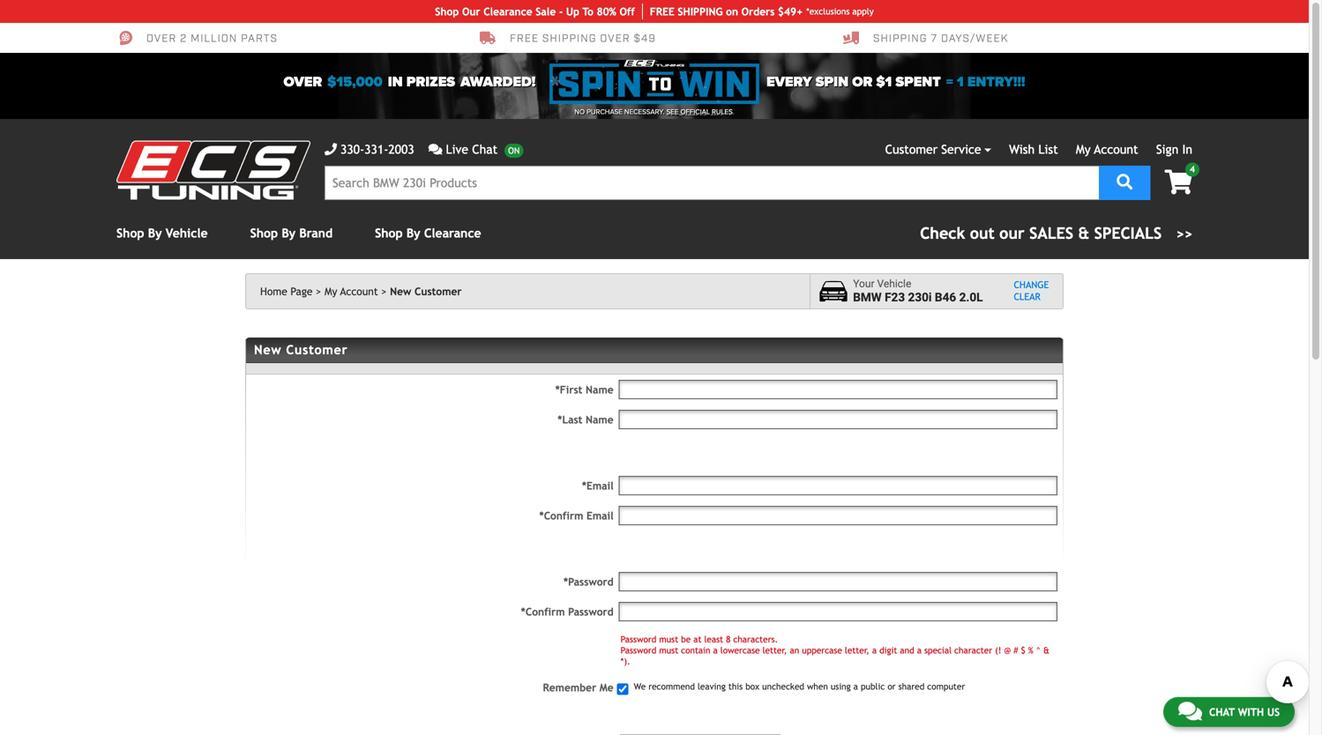 Task type: locate. For each thing, give the bounding box(es) containing it.
letter, left an
[[763, 646, 787, 656]]

1 vertical spatial account
[[340, 285, 378, 298]]

must left contain
[[659, 646, 679, 656]]

free
[[510, 32, 539, 46]]

Search text field
[[325, 166, 1099, 200]]

new customer down page
[[254, 343, 348, 357]]

1 vertical spatial over
[[284, 74, 322, 90]]

or left the $1 at the top of page
[[852, 74, 873, 90]]

name right *first
[[586, 384, 614, 396]]

off
[[620, 5, 635, 18]]

account right page
[[340, 285, 378, 298]]

shop for shop by brand
[[250, 226, 278, 240]]

vehicle up f23
[[877, 278, 912, 290]]

new down shop by clearance
[[390, 285, 411, 298]]

330-331-2003 link
[[325, 140, 414, 159]]

0 horizontal spatial or
[[852, 74, 873, 90]]

clear
[[1014, 292, 1041, 303]]

0 horizontal spatial my account
[[325, 285, 378, 298]]

change link
[[1014, 280, 1049, 292]]

remember me
[[543, 682, 614, 694]]

0 horizontal spatial new
[[254, 343, 282, 357]]

1 horizontal spatial &
[[1078, 224, 1090, 243]]

using
[[831, 682, 851, 692]]

1 horizontal spatial my account
[[1076, 142, 1138, 157]]

1 vertical spatial my
[[325, 285, 337, 298]]

1 vertical spatial name
[[586, 414, 614, 426]]

shipping 7 days/week link
[[843, 30, 1008, 46]]

live
[[446, 142, 468, 157]]

my account link
[[1076, 142, 1138, 157], [325, 285, 387, 298]]

this
[[729, 682, 743, 692]]

*Email text field
[[619, 476, 1058, 496]]

1 vertical spatial or
[[888, 682, 896, 692]]

0 vertical spatial comments image
[[428, 143, 442, 156]]

1 vertical spatial customer
[[415, 285, 462, 298]]

0 horizontal spatial letter,
[[763, 646, 787, 656]]

we
[[634, 682, 646, 692]]

0 vertical spatial my account link
[[1076, 142, 1138, 157]]

recommend
[[649, 682, 695, 692]]

live chat
[[446, 142, 498, 157]]

specials
[[1094, 224, 1162, 243]]

shop
[[435, 5, 459, 18], [116, 226, 144, 240], [250, 226, 278, 240], [375, 226, 403, 240]]

chat right live
[[472, 142, 498, 157]]

by down '2003'
[[407, 226, 420, 240]]

2.0l
[[959, 291, 983, 305]]

0 vertical spatial clearance
[[484, 5, 532, 18]]

*confirm down *password
[[521, 606, 565, 618]]

new customer down shop by clearance
[[390, 285, 462, 298]]

0 vertical spatial must
[[659, 635, 679, 645]]

1 name from the top
[[586, 384, 614, 396]]

1 horizontal spatial chat
[[1209, 705, 1235, 717]]

1 horizontal spatial my account link
[[1076, 142, 1138, 157]]

wish list link
[[1009, 142, 1058, 157]]

None text field
[[619, 506, 1058, 526]]

0 horizontal spatial account
[[340, 285, 378, 298]]

my account right page
[[325, 285, 378, 298]]

0 vertical spatial my
[[1076, 142, 1091, 157]]

#
[[1014, 646, 1018, 656]]

1 horizontal spatial my
[[1076, 142, 1091, 157]]

*First Name text field
[[619, 380, 1058, 400]]

chat left with
[[1209, 705, 1235, 717]]

1 horizontal spatial letter,
[[845, 646, 870, 656]]

wish list
[[1009, 142, 1058, 157]]

2 horizontal spatial by
[[407, 226, 420, 240]]

1 vertical spatial &
[[1044, 646, 1050, 656]]

comments image inside live chat link
[[428, 143, 442, 156]]

0 horizontal spatial my account link
[[325, 285, 387, 298]]

special
[[924, 646, 952, 656]]

in
[[1182, 142, 1193, 157]]

0 vertical spatial my account
[[1076, 142, 1138, 157]]

vehicle down "ecs tuning" image
[[166, 226, 208, 240]]

0 vertical spatial name
[[586, 384, 614, 396]]

clearance down live
[[424, 226, 481, 240]]

2 must from the top
[[659, 646, 679, 656]]

comments image left "chat with us"
[[1178, 700, 1202, 721]]

every spin or $1 spent = 1 entry!!!
[[767, 74, 1025, 90]]

live chat link
[[428, 140, 523, 159]]

1 must from the top
[[659, 635, 679, 645]]

*confirm password
[[521, 606, 614, 618]]

*confirm left email
[[539, 510, 583, 522]]

2 by from the left
[[282, 226, 296, 240]]

customer
[[885, 142, 938, 157], [415, 285, 462, 298], [286, 343, 348, 357]]

0 horizontal spatial comments image
[[428, 143, 442, 156]]

vehicle inside your vehicle bmw f23 230i b46 2.0l
[[877, 278, 912, 290]]

%
[[1028, 646, 1034, 656]]

my account link right page
[[325, 285, 387, 298]]

0 horizontal spatial vehicle
[[166, 226, 208, 240]]

comments image for live
[[428, 143, 442, 156]]

email
[[587, 510, 614, 522]]

entry!!!
[[968, 74, 1025, 90]]

1 vertical spatial clearance
[[424, 226, 481, 240]]

characters.
[[733, 635, 778, 645]]

comments image left live
[[428, 143, 442, 156]]

0 vertical spatial customer
[[885, 142, 938, 157]]

account
[[1094, 142, 1138, 157], [340, 285, 378, 298]]

0 vertical spatial *confirm
[[539, 510, 583, 522]]

2 letter, from the left
[[845, 646, 870, 656]]

a down 'least'
[[713, 646, 718, 656]]

by down "ecs tuning" image
[[148, 226, 162, 240]]

clearance
[[484, 5, 532, 18], [424, 226, 481, 240]]

or right public
[[888, 682, 896, 692]]

account up search icon
[[1094, 142, 1138, 157]]

by for clearance
[[407, 226, 420, 240]]

and
[[900, 646, 914, 656]]

service
[[941, 142, 981, 157]]

shop for shop our clearance sale - up to 80% off
[[435, 5, 459, 18]]

name for *last name
[[586, 414, 614, 426]]

3 by from the left
[[407, 226, 420, 240]]

0 horizontal spatial by
[[148, 226, 162, 240]]

*confirm for *confirm email
[[539, 510, 583, 522]]

0 vertical spatial chat
[[472, 142, 498, 157]]

customer service button
[[885, 140, 992, 159]]

by for vehicle
[[148, 226, 162, 240]]

f23
[[885, 291, 905, 305]]

name right *last
[[586, 414, 614, 426]]

1 vertical spatial my account
[[325, 285, 378, 298]]

1 vertical spatial new customer
[[254, 343, 348, 357]]

when
[[807, 682, 828, 692]]

7
[[931, 32, 938, 46]]

a
[[713, 646, 718, 656], [872, 646, 877, 656], [917, 646, 922, 656], [854, 682, 858, 692]]

official
[[681, 108, 710, 116]]

$1
[[876, 74, 892, 90]]

wish
[[1009, 142, 1035, 157]]

chat
[[472, 142, 498, 157], [1209, 705, 1235, 717]]

my account up search icon
[[1076, 142, 1138, 157]]

my for wish list
[[1076, 142, 1091, 157]]

my right page
[[325, 285, 337, 298]]

uppercase
[[802, 646, 842, 656]]

Remember Me checkbox
[[617, 684, 629, 696]]

over 2 million parts
[[146, 32, 278, 46]]

shop by vehicle
[[116, 226, 208, 240]]

shop for shop by clearance
[[375, 226, 403, 240]]

customer down shop by clearance
[[415, 285, 462, 298]]

1 horizontal spatial vehicle
[[877, 278, 912, 290]]

shop for shop by vehicle
[[116, 226, 144, 240]]

0 horizontal spatial over
[[146, 32, 177, 46]]

my account link up search icon
[[1076, 142, 1138, 157]]

1 horizontal spatial comments image
[[1178, 700, 1202, 721]]

lowercase
[[720, 646, 760, 656]]

letter, left digit
[[845, 646, 870, 656]]

0 vertical spatial over
[[146, 32, 177, 46]]

necessary.
[[624, 108, 665, 116]]

1 vertical spatial comments image
[[1178, 700, 1202, 721]]

2 name from the top
[[586, 414, 614, 426]]

over left '$15,000'
[[284, 74, 322, 90]]

over
[[600, 32, 630, 46]]

comments image for chat
[[1178, 700, 1202, 721]]

a left digit
[[872, 646, 877, 656]]

new down 'home'
[[254, 343, 282, 357]]

free
[[650, 5, 675, 18]]

& right sales
[[1078, 224, 1090, 243]]

must left be
[[659, 635, 679, 645]]

over inside the over 2 million parts "link"
[[146, 32, 177, 46]]

search image
[[1117, 174, 1133, 190]]

brand
[[299, 226, 333, 240]]

password
[[568, 606, 614, 618], [621, 635, 657, 645], [621, 646, 657, 656]]

0 horizontal spatial my
[[325, 285, 337, 298]]

0 horizontal spatial new customer
[[254, 343, 348, 357]]

comments image
[[428, 143, 442, 156], [1178, 700, 1202, 721]]

*confirm
[[539, 510, 583, 522], [521, 606, 565, 618]]

name
[[586, 384, 614, 396], [586, 414, 614, 426]]

1 vertical spatial chat
[[1209, 705, 1235, 717]]

*Password password field
[[619, 572, 1058, 592]]

1 vertical spatial *confirm
[[521, 606, 565, 618]]

1 vertical spatial my account link
[[325, 285, 387, 298]]

new
[[390, 285, 411, 298], [254, 343, 282, 357]]

1 letter, from the left
[[763, 646, 787, 656]]

& right ^
[[1044, 646, 1050, 656]]

or
[[852, 74, 873, 90], [888, 682, 896, 692]]

1 horizontal spatial or
[[888, 682, 896, 692]]

1 horizontal spatial over
[[284, 74, 322, 90]]

password must be at least 8 characters. password must contain a lowercase letter, an uppercase letter, a digit and a special character (! @ # $ % ^ & *).
[[621, 635, 1050, 667]]

$
[[1021, 646, 1026, 656]]

0 horizontal spatial customer
[[286, 343, 348, 357]]

*Confirm Password password field
[[619, 602, 1058, 622]]

1 horizontal spatial clearance
[[484, 5, 532, 18]]

2 horizontal spatial customer
[[885, 142, 938, 157]]

4 link
[[1151, 163, 1200, 196]]

*first name
[[555, 384, 614, 396]]

customer down page
[[286, 343, 348, 357]]

by left brand
[[282, 226, 296, 240]]

over left 2
[[146, 32, 177, 46]]

in
[[388, 74, 403, 90]]

clearance for by
[[424, 226, 481, 240]]

comments image inside chat with us link
[[1178, 700, 1202, 721]]

0 horizontal spatial clearance
[[424, 226, 481, 240]]

customer left service
[[885, 142, 938, 157]]

1 horizontal spatial new customer
[[390, 285, 462, 298]]

1 vertical spatial new
[[254, 343, 282, 357]]

my right the list
[[1076, 142, 1091, 157]]

1 horizontal spatial new
[[390, 285, 411, 298]]

no purchase necessary. see official rules .
[[575, 108, 735, 116]]

computer
[[927, 682, 965, 692]]

shopping cart image
[[1165, 170, 1193, 195]]

*).
[[621, 657, 630, 667]]

clearance up the "free"
[[484, 5, 532, 18]]

0 vertical spatial account
[[1094, 142, 1138, 157]]

1 horizontal spatial account
[[1094, 142, 1138, 157]]

no
[[575, 108, 585, 116]]

must
[[659, 635, 679, 645], [659, 646, 679, 656]]

0 horizontal spatial &
[[1044, 646, 1050, 656]]

1 vertical spatial vehicle
[[877, 278, 912, 290]]

1 vertical spatial must
[[659, 646, 679, 656]]

we recommend leaving this box unchecked when using a public or shared computer
[[631, 682, 965, 692]]

1 by from the left
[[148, 226, 162, 240]]

1 horizontal spatial by
[[282, 226, 296, 240]]

*Last Name text field
[[619, 410, 1058, 430]]



Task type: describe. For each thing, give the bounding box(es) containing it.
1
[[957, 74, 964, 90]]

ecs tuning image
[[116, 141, 311, 200]]

chat with us link
[[1163, 696, 1295, 726]]

2 vertical spatial customer
[[286, 343, 348, 357]]

my account link for wish list
[[1076, 142, 1138, 157]]

b46
[[935, 291, 956, 305]]

^
[[1036, 646, 1041, 656]]

your vehicle bmw f23 230i b46 2.0l
[[853, 278, 983, 305]]

4
[[1190, 164, 1195, 174]]

my account for page
[[325, 285, 378, 298]]

customer service
[[885, 142, 981, 157]]

330-
[[341, 142, 364, 157]]

remember
[[543, 682, 596, 694]]

spin
[[816, 74, 849, 90]]

on
[[726, 5, 738, 18]]

sales
[[1030, 224, 1074, 243]]

an
[[790, 646, 799, 656]]

& inside password must be at least 8 characters. password must contain a lowercase letter, an uppercase letter, a digit and a special character (! @ # $ % ^ & *).
[[1044, 646, 1050, 656]]

your
[[853, 278, 875, 290]]

with
[[1238, 705, 1264, 717]]

customer inside customer service popup button
[[885, 142, 938, 157]]

change
[[1014, 280, 1049, 291]]

1 vertical spatial password
[[621, 635, 657, 645]]

be
[[681, 635, 691, 645]]

purchase
[[587, 108, 623, 116]]

box
[[746, 682, 760, 692]]

shop by brand
[[250, 226, 333, 240]]

0 vertical spatial password
[[568, 606, 614, 618]]

phone image
[[325, 143, 337, 156]]

*confirm for *confirm password
[[521, 606, 565, 618]]

230i
[[908, 291, 932, 305]]

me
[[600, 682, 614, 694]]

ecs tuning 'spin to win' contest logo image
[[549, 60, 760, 104]]

0 vertical spatial or
[[852, 74, 873, 90]]

my account link for home page
[[325, 285, 387, 298]]

$49+
[[778, 5, 803, 18]]

1 horizontal spatial customer
[[415, 285, 462, 298]]

sign in link
[[1156, 142, 1193, 157]]

shipping
[[542, 32, 597, 46]]

*last name
[[558, 414, 614, 426]]

shop by brand link
[[250, 226, 333, 240]]

*email
[[582, 480, 614, 492]]

ship
[[678, 5, 700, 18]]

days/week
[[941, 32, 1008, 46]]

account for page
[[340, 285, 378, 298]]

80%
[[597, 5, 616, 18]]

sale
[[536, 5, 556, 18]]

see
[[667, 108, 679, 116]]

shop by clearance link
[[375, 226, 481, 240]]

over for over $15,000 in prizes
[[284, 74, 322, 90]]

million
[[191, 32, 237, 46]]

0 vertical spatial new
[[390, 285, 411, 298]]

see official rules link
[[667, 107, 733, 117]]

shop by vehicle link
[[116, 226, 208, 240]]

-
[[559, 5, 563, 18]]

0 vertical spatial new customer
[[390, 285, 462, 298]]

2 vertical spatial password
[[621, 646, 657, 656]]

clearance for our
[[484, 5, 532, 18]]

over $15,000 in prizes
[[284, 74, 455, 90]]

free ship ping on orders $49+ *exclusions apply
[[650, 5, 874, 18]]

unchecked
[[762, 682, 804, 692]]

shipping
[[873, 32, 928, 46]]

orders
[[742, 5, 775, 18]]

my account for list
[[1076, 142, 1138, 157]]

0 horizontal spatial chat
[[472, 142, 498, 157]]

sign in
[[1156, 142, 1193, 157]]

a right and
[[917, 646, 922, 656]]

up
[[566, 5, 580, 18]]

a right the using
[[854, 682, 858, 692]]

.
[[733, 108, 735, 116]]

shop by clearance
[[375, 226, 481, 240]]

home page link
[[260, 285, 321, 298]]

*password
[[564, 576, 614, 588]]

=
[[946, 74, 954, 90]]

parts
[[241, 32, 278, 46]]

*exclusions apply link
[[806, 5, 874, 18]]

spent
[[896, 74, 941, 90]]

public
[[861, 682, 885, 692]]

330-331-2003
[[341, 142, 414, 157]]

sign
[[1156, 142, 1179, 157]]

prizes
[[406, 74, 455, 90]]

$49
[[634, 32, 656, 46]]

my for home page
[[325, 285, 337, 298]]

over 2 million parts link
[[116, 30, 278, 46]]

over for over 2 million parts
[[146, 32, 177, 46]]

shop our clearance sale - up to 80% off link
[[435, 4, 643, 19]]

account for list
[[1094, 142, 1138, 157]]

digit
[[880, 646, 897, 656]]

shipping 7 days/week
[[873, 32, 1008, 46]]

by for brand
[[282, 226, 296, 240]]

bmw
[[853, 291, 882, 305]]

name for *first name
[[586, 384, 614, 396]]

2
[[180, 32, 187, 46]]

leaving
[[698, 682, 726, 692]]

at
[[694, 635, 702, 645]]

0 vertical spatial vehicle
[[166, 226, 208, 240]]

8
[[726, 635, 731, 645]]

change clear
[[1014, 280, 1049, 303]]

list
[[1039, 142, 1058, 157]]

shop our clearance sale - up to 80% off
[[435, 5, 635, 18]]

sales & specials
[[1030, 224, 1162, 243]]

0 vertical spatial &
[[1078, 224, 1090, 243]]

*exclusions
[[806, 6, 850, 16]]

@
[[1004, 646, 1011, 656]]



Task type: vqa. For each thing, say whether or not it's contained in the screenshot.
Lowercase
yes



